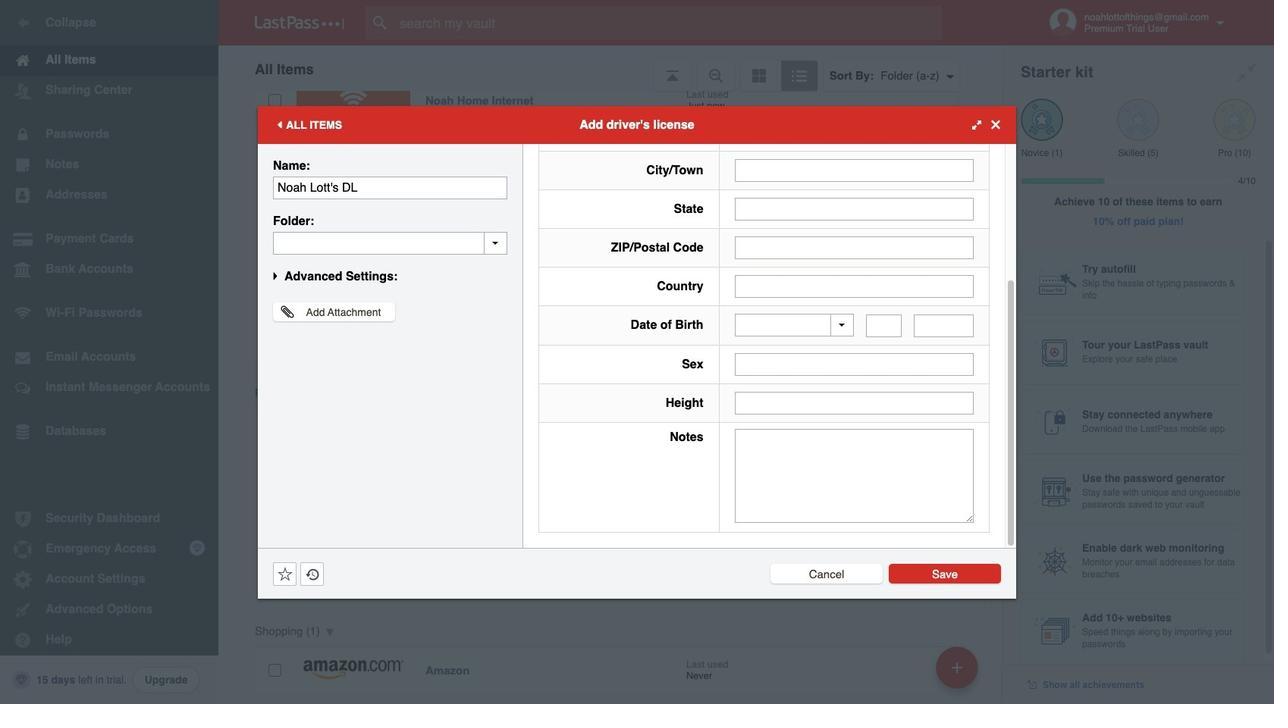 Task type: vqa. For each thing, say whether or not it's contained in the screenshot.
Main navigation navigation
yes



Task type: describe. For each thing, give the bounding box(es) containing it.
vault options navigation
[[218, 46, 1003, 91]]

new item image
[[952, 663, 963, 673]]

main navigation navigation
[[0, 0, 218, 705]]



Task type: locate. For each thing, give the bounding box(es) containing it.
dialog
[[258, 0, 1016, 599]]

None text field
[[735, 198, 974, 221], [273, 232, 507, 254], [735, 275, 974, 298], [914, 314, 974, 337], [735, 353, 974, 376], [735, 198, 974, 221], [273, 232, 507, 254], [735, 275, 974, 298], [914, 314, 974, 337], [735, 353, 974, 376]]

None text field
[[735, 159, 974, 182], [273, 176, 507, 199], [735, 237, 974, 259], [866, 314, 902, 337], [735, 392, 974, 415], [735, 429, 974, 523], [735, 159, 974, 182], [273, 176, 507, 199], [735, 237, 974, 259], [866, 314, 902, 337], [735, 392, 974, 415], [735, 429, 974, 523]]

search my vault text field
[[366, 6, 972, 39]]

new item navigation
[[931, 642, 988, 705]]

lastpass image
[[255, 16, 344, 30]]

Search search field
[[366, 6, 972, 39]]



